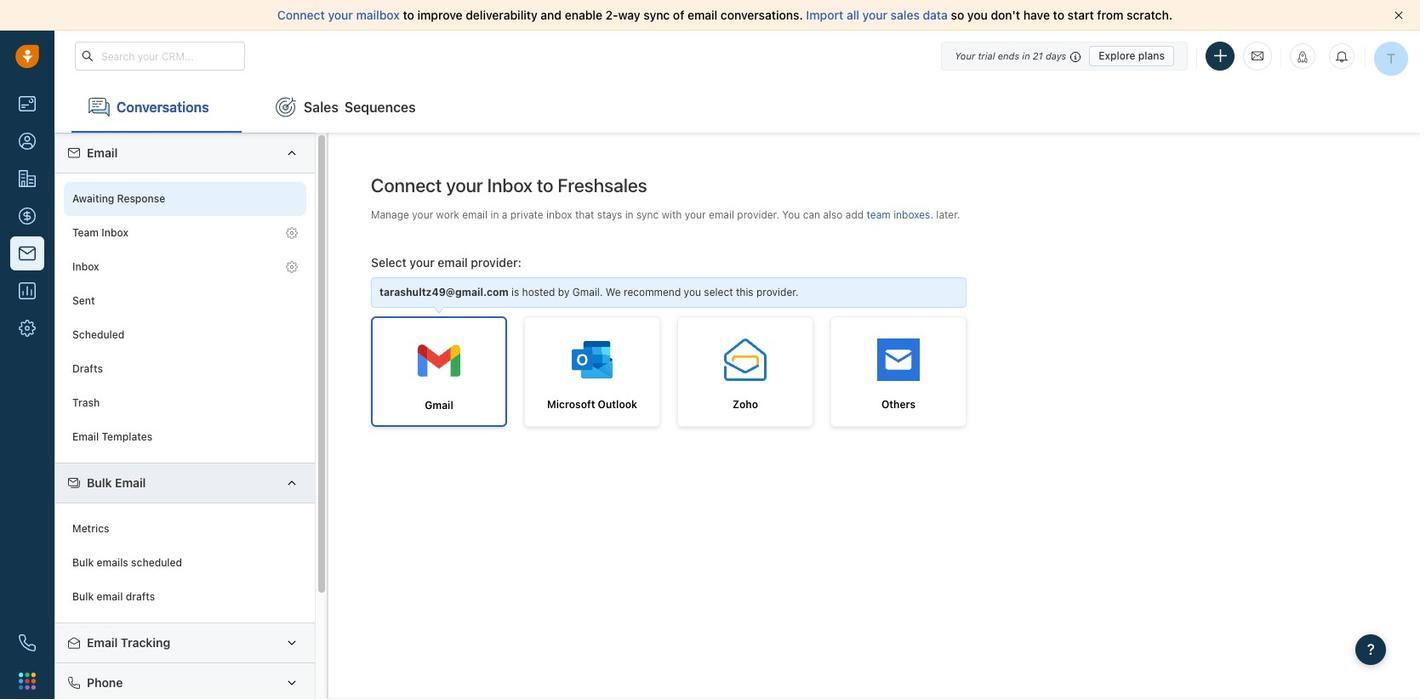 Task type: vqa. For each thing, say whether or not it's contained in the screenshot.
topmost + Add task
no



Task type: locate. For each thing, give the bounding box(es) containing it.
1 vertical spatial sync
[[637, 208, 659, 221]]

email for email tracking
[[87, 636, 118, 650]]

connect for connect your inbox to freshsales
[[371, 174, 442, 197]]

0 vertical spatial you
[[968, 8, 988, 22]]

scratch.
[[1127, 8, 1173, 22]]

tarashultz49@gmail.com
[[380, 286, 509, 299]]

trash link
[[64, 386, 306, 420]]

sales sequences
[[304, 99, 416, 115]]

0 horizontal spatial connect
[[277, 8, 325, 22]]

your left work
[[412, 208, 433, 221]]

conversations
[[117, 99, 209, 115]]

provider. left 'you'
[[737, 208, 780, 221]]

plans
[[1139, 49, 1165, 62]]

deliverability
[[466, 8, 538, 22]]

to right mailbox
[[403, 8, 414, 22]]

bulk down bulk emails scheduled at the left
[[72, 591, 94, 604]]

to left start
[[1053, 8, 1065, 22]]

2 horizontal spatial to
[[1053, 8, 1065, 22]]

to
[[403, 8, 414, 22], [1053, 8, 1065, 22], [537, 174, 554, 197]]

0 horizontal spatial to
[[403, 8, 414, 22]]

you
[[782, 208, 800, 221]]

connect up manage
[[371, 174, 442, 197]]

1 vertical spatial you
[[684, 286, 701, 299]]

gmail link
[[371, 317, 507, 427]]

scheduled
[[72, 329, 125, 342]]

your up work
[[446, 174, 483, 197]]

connect left mailbox
[[277, 8, 325, 22]]

1 vertical spatial provider.
[[757, 286, 799, 299]]

email
[[688, 8, 718, 22], [462, 208, 488, 221], [709, 208, 734, 221], [438, 255, 468, 270], [97, 591, 123, 604]]

email templates
[[72, 431, 152, 444]]

sync left 'with'
[[637, 208, 659, 221]]

2 horizontal spatial in
[[1022, 50, 1030, 61]]

metrics link
[[64, 512, 306, 546]]

freshworks switcher image
[[19, 673, 36, 690]]

email right of
[[688, 8, 718, 22]]

bulk for bulk email drafts
[[72, 591, 94, 604]]

close image
[[1395, 11, 1403, 20]]

others
[[882, 399, 916, 411]]

in left the a
[[491, 208, 499, 221]]

inbox right team
[[102, 227, 128, 239]]

drafts
[[72, 363, 103, 376]]

with
[[662, 208, 682, 221]]

by
[[558, 286, 570, 299]]

to up inbox on the left of the page
[[537, 174, 554, 197]]

0 vertical spatial connect
[[277, 8, 325, 22]]

gmail.
[[573, 286, 603, 299]]

inbox
[[546, 208, 572, 221]]

your for connect your mailbox to improve deliverability and enable 2-way sync of email conversations. import all your sales data so you don't have to start from scratch.
[[328, 8, 353, 22]]

1 horizontal spatial in
[[625, 208, 634, 221]]

your right "select" on the top left of page
[[410, 255, 435, 270]]

private
[[510, 208, 544, 221]]

sequences
[[345, 99, 416, 115]]

select
[[371, 255, 407, 270]]

we
[[606, 286, 621, 299]]

conversations.
[[721, 8, 803, 22]]

1 horizontal spatial connect
[[371, 174, 442, 197]]

email tracking
[[87, 636, 170, 650]]

your for manage your work email in a private inbox that stays in sync with your email provider. you can also add team inboxes. later.
[[412, 208, 433, 221]]

your for select your email provider:
[[410, 255, 435, 270]]

1 vertical spatial bulk
[[72, 557, 94, 570]]

email up tarashultz49@gmail.com
[[438, 255, 468, 270]]

conversations link
[[71, 82, 242, 133]]

you right "so"
[[968, 8, 988, 22]]

bulk left the emails
[[72, 557, 94, 570]]

sync left of
[[644, 8, 670, 22]]

email
[[87, 146, 118, 160], [72, 431, 99, 444], [115, 476, 146, 490], [87, 636, 118, 650]]

from
[[1097, 8, 1124, 22]]

is
[[511, 286, 519, 299]]

inbox down team
[[72, 261, 99, 274]]

trash
[[72, 397, 100, 410]]

bulk email drafts
[[72, 591, 155, 604]]

sync
[[644, 8, 670, 22], [637, 208, 659, 221]]

zoho link
[[677, 317, 814, 427]]

email up awaiting at the top left
[[87, 146, 118, 160]]

microsoft outlook link
[[524, 317, 660, 427]]

0 horizontal spatial inbox
[[72, 261, 99, 274]]

0 vertical spatial bulk
[[87, 476, 112, 490]]

your
[[328, 8, 353, 22], [863, 8, 888, 22], [446, 174, 483, 197], [412, 208, 433, 221], [685, 208, 706, 221], [410, 255, 435, 270]]

in left 21
[[1022, 50, 1030, 61]]

manage your work email in a private inbox that stays in sync with your email provider. you can also add team inboxes. later.
[[371, 208, 960, 221]]

connect
[[277, 8, 325, 22], [371, 174, 442, 197]]

tab list
[[54, 82, 1420, 133]]

email up phone
[[87, 636, 118, 650]]

send email image
[[1252, 49, 1264, 63]]

2 vertical spatial bulk
[[72, 591, 94, 604]]

bulk emails scheduled link
[[64, 546, 306, 580]]

improve
[[417, 8, 463, 22]]

in
[[1022, 50, 1030, 61], [491, 208, 499, 221], [625, 208, 634, 221]]

email for email
[[87, 146, 118, 160]]

tracking
[[121, 636, 170, 650]]

others link
[[831, 317, 967, 427]]

provider. right this
[[757, 286, 799, 299]]

you
[[968, 8, 988, 22], [684, 286, 701, 299]]

you left select
[[684, 286, 701, 299]]

1 horizontal spatial to
[[537, 174, 554, 197]]

days
[[1046, 50, 1067, 61]]

emails
[[97, 557, 128, 570]]

your left mailbox
[[328, 8, 353, 22]]

1 horizontal spatial inbox
[[102, 227, 128, 239]]

inboxes.
[[894, 208, 934, 221]]

inbox up the a
[[487, 174, 533, 197]]

0 vertical spatial provider.
[[737, 208, 780, 221]]

zoho
[[733, 399, 758, 411]]

provider.
[[737, 208, 780, 221], [757, 286, 799, 299]]

gmail
[[425, 399, 453, 412]]

bulk for bulk emails scheduled
[[72, 557, 94, 570]]

2 horizontal spatial inbox
[[487, 174, 533, 197]]

sent link
[[64, 284, 306, 318]]

explore plans link
[[1090, 46, 1174, 66]]

1 vertical spatial connect
[[371, 174, 442, 197]]

all
[[847, 8, 860, 22]]

0 vertical spatial sync
[[644, 8, 670, 22]]

email down trash
[[72, 431, 99, 444]]

that
[[575, 208, 594, 221]]

response
[[117, 193, 165, 205]]

microsoft outlook
[[547, 399, 637, 411]]

bulk up metrics on the bottom left of page
[[87, 476, 112, 490]]

team
[[72, 227, 99, 239]]

in right stays
[[625, 208, 634, 221]]

your right all
[[863, 8, 888, 22]]

what's new image
[[1297, 51, 1309, 63]]



Task type: describe. For each thing, give the bounding box(es) containing it.
stays
[[597, 208, 622, 221]]

work
[[436, 208, 459, 221]]

hosted
[[522, 286, 555, 299]]

0 vertical spatial inbox
[[487, 174, 533, 197]]

0 horizontal spatial in
[[491, 208, 499, 221]]

email left drafts
[[97, 591, 123, 604]]

bulk for bulk email
[[87, 476, 112, 490]]

21
[[1033, 50, 1043, 61]]

trial
[[978, 50, 995, 61]]

your trial ends in 21 days
[[955, 50, 1067, 61]]

your
[[955, 50, 975, 61]]

select
[[704, 286, 733, 299]]

email down templates
[[115, 476, 146, 490]]

email right 'with'
[[709, 208, 734, 221]]

your right 'with'
[[685, 208, 706, 221]]

team inbox
[[72, 227, 128, 239]]

outlook
[[598, 399, 637, 411]]

Search your CRM... text field
[[75, 42, 245, 71]]

metrics
[[72, 523, 109, 536]]

connect your mailbox link
[[277, 8, 403, 22]]

mailbox
[[356, 8, 400, 22]]

sales
[[304, 99, 339, 115]]

explore
[[1099, 49, 1136, 62]]

don't
[[991, 8, 1021, 22]]

drafts link
[[64, 352, 306, 386]]

select your email provider:
[[371, 255, 521, 270]]

connect your inbox to freshsales
[[371, 174, 647, 197]]

email right work
[[462, 208, 488, 221]]

email templates link
[[64, 420, 306, 454]]

team inboxes. link
[[867, 208, 936, 221]]

add
[[846, 208, 864, 221]]

team
[[867, 208, 891, 221]]

phone element
[[10, 626, 44, 660]]

inbox link
[[64, 250, 306, 284]]

2 vertical spatial inbox
[[72, 261, 99, 274]]

sales
[[891, 8, 920, 22]]

microsoft
[[547, 399, 595, 411]]

this
[[736, 286, 754, 299]]

team inbox link
[[64, 216, 306, 250]]

0 horizontal spatial you
[[684, 286, 701, 299]]

later.
[[936, 208, 960, 221]]

drafts
[[126, 591, 155, 604]]

connect your mailbox to improve deliverability and enable 2-way sync of email conversations. import all your sales data so you don't have to start from scratch.
[[277, 8, 1173, 22]]

import all your sales data link
[[806, 8, 951, 22]]

phone image
[[19, 635, 36, 652]]

your for connect your inbox to freshsales
[[446, 174, 483, 197]]

provider:
[[471, 255, 521, 270]]

awaiting response
[[72, 193, 165, 205]]

bulk email drafts link
[[64, 580, 306, 614]]

sent
[[72, 295, 95, 308]]

also
[[823, 208, 843, 221]]

tab list containing conversations
[[54, 82, 1420, 133]]

email for email templates
[[72, 431, 99, 444]]

connect for connect your mailbox to improve deliverability and enable 2-way sync of email conversations. import all your sales data so you don't have to start from scratch.
[[277, 8, 325, 22]]

so
[[951, 8, 964, 22]]

have
[[1024, 8, 1050, 22]]

scheduled link
[[64, 318, 306, 352]]

explore plans
[[1099, 49, 1165, 62]]

1 vertical spatial inbox
[[102, 227, 128, 239]]

2-
[[606, 8, 618, 22]]

can
[[803, 208, 820, 221]]

bulk emails scheduled
[[72, 557, 182, 570]]

to for improve
[[403, 8, 414, 22]]

ends
[[998, 50, 1020, 61]]

import
[[806, 8, 844, 22]]

manage
[[371, 208, 409, 221]]

freshsales
[[558, 174, 647, 197]]

scheduled
[[131, 557, 182, 570]]

phone
[[87, 676, 123, 690]]

awaiting response link
[[64, 182, 306, 216]]

tarashultz49@gmail.com is hosted by gmail. we recommend you select this provider.
[[380, 286, 799, 299]]

enable
[[565, 8, 603, 22]]

1 horizontal spatial you
[[968, 8, 988, 22]]

of
[[673, 8, 685, 22]]

and
[[541, 8, 562, 22]]

data
[[923, 8, 948, 22]]

a
[[502, 208, 508, 221]]

templates
[[102, 431, 152, 444]]

to for freshsales
[[537, 174, 554, 197]]

start
[[1068, 8, 1094, 22]]

way
[[618, 8, 641, 22]]

sales sequences link
[[259, 82, 433, 133]]

recommend
[[624, 286, 681, 299]]



